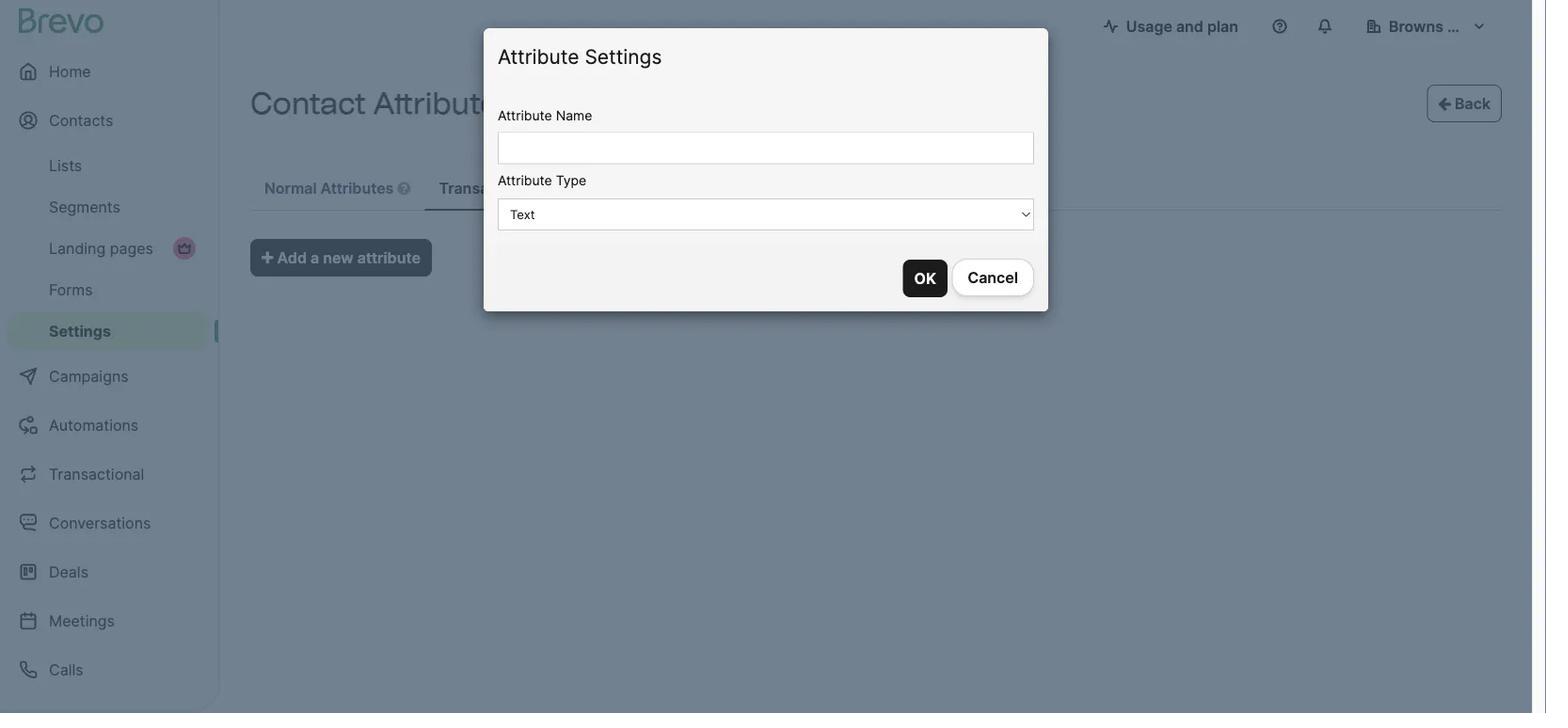 Task type: locate. For each thing, give the bounding box(es) containing it.
home link
[[8, 49, 207, 94]]

cancel button
[[952, 259, 1034, 296]]

calculated values
[[660, 179, 795, 197]]

arrow left image
[[1438, 96, 1451, 111]]

browns enterprise
[[1389, 17, 1523, 35]]

a
[[311, 248, 319, 267]]

1 attribute from the top
[[498, 44, 579, 68]]

usage and plan button
[[1089, 8, 1254, 45]]

2 vertical spatial attribute
[[498, 173, 552, 189]]

question circle image
[[397, 181, 410, 196]]

attribute up attribute name
[[498, 44, 579, 68]]

ok
[[914, 269, 936, 287]]

meetings link
[[8, 599, 207, 644]]

attribute settings
[[498, 44, 662, 68]]

home
[[49, 62, 91, 80]]

normal attributes link
[[250, 168, 425, 211]]

attributes for normal attributes
[[321, 179, 394, 197]]

0 vertical spatial settings
[[585, 44, 662, 68]]

3 attribute from the top
[[498, 173, 552, 189]]

0 vertical spatial attribute
[[498, 44, 579, 68]]

automations
[[49, 416, 139, 434]]

normal attributes
[[264, 179, 397, 197]]

transactional attributes link
[[425, 168, 646, 211]]

attribute
[[357, 248, 421, 267]]

normal
[[264, 179, 317, 197]]

0 horizontal spatial settings
[[49, 322, 111, 340]]

attribute name
[[498, 107, 592, 123]]

landing pages link
[[8, 230, 207, 267]]

settings
[[585, 44, 662, 68], [49, 322, 111, 340]]

new
[[323, 248, 354, 267]]

1 horizontal spatial transactional
[[439, 179, 538, 197]]

1 vertical spatial transactional
[[49, 465, 144, 483]]

and
[[1176, 17, 1204, 35]]

transactional down the automations
[[49, 465, 144, 483]]

deals link
[[8, 550, 207, 595]]

contacts
[[49, 111, 113, 129]]

transactional
[[439, 179, 538, 197], [49, 465, 144, 483]]

conversations link
[[8, 501, 207, 546]]

back link
[[1427, 85, 1502, 122]]

calculated values link
[[646, 168, 822, 211]]

settings up name at the left of page
[[585, 44, 662, 68]]

0 vertical spatial transactional
[[439, 179, 538, 197]]

settings down 'forms'
[[49, 322, 111, 340]]

attributes
[[373, 85, 514, 121], [321, 179, 394, 197], [542, 179, 615, 197]]

attributes up the question circle image on the top left of the page
[[373, 85, 514, 121]]

attribute
[[498, 44, 579, 68], [498, 107, 552, 123], [498, 173, 552, 189]]

attribute left type
[[498, 173, 552, 189]]

0 horizontal spatial transactional
[[49, 465, 144, 483]]

transactional link
[[8, 452, 207, 497]]

attribute left name at the left of page
[[498, 107, 552, 123]]

settings link
[[8, 312, 207, 350]]

pages
[[110, 239, 153, 257]]

transactional for transactional attributes
[[439, 179, 538, 197]]

attributes down name at the left of page
[[542, 179, 615, 197]]

None text field
[[498, 132, 1034, 164]]

transactional inside transactional link
[[49, 465, 144, 483]]

calculated
[[660, 179, 739, 197]]

1 horizontal spatial settings
[[585, 44, 662, 68]]

transactional for transactional
[[49, 465, 144, 483]]

2 attribute from the top
[[498, 107, 552, 123]]

transactional left type
[[439, 179, 538, 197]]

attribute type
[[498, 173, 586, 189]]

segments link
[[8, 188, 207, 226]]

1 vertical spatial attribute
[[498, 107, 552, 123]]

attributes left the question circle image on the top left of the page
[[321, 179, 394, 197]]

conversations
[[49, 514, 151, 532]]

enterprise
[[1447, 17, 1523, 35]]



Task type: vqa. For each thing, say whether or not it's contained in the screenshot.
question circle icon
yes



Task type: describe. For each thing, give the bounding box(es) containing it.
campaigns link
[[8, 354, 207, 399]]

attribute for attribute settings
[[498, 44, 579, 68]]

plus image
[[262, 250, 273, 265]]

transactional attributes
[[439, 179, 619, 197]]

calls link
[[8, 647, 207, 693]]

name
[[556, 107, 592, 123]]

automations link
[[8, 403, 207, 448]]

attribute for attribute name
[[498, 107, 552, 123]]

1 vertical spatial settings
[[49, 322, 111, 340]]

landing
[[49, 239, 106, 257]]

contact attributes
[[250, 85, 514, 121]]

browns
[[1389, 17, 1444, 35]]

usage and plan
[[1126, 17, 1238, 35]]

values
[[742, 179, 791, 197]]

campaigns
[[49, 367, 129, 385]]

lists
[[49, 156, 82, 175]]

back
[[1451, 94, 1491, 112]]

add
[[277, 248, 307, 267]]

left___rvooi image
[[177, 241, 192, 256]]

attributes for transactional attributes
[[542, 179, 615, 197]]

plan
[[1207, 17, 1238, 35]]

lists link
[[8, 147, 207, 184]]

calls
[[49, 661, 83, 679]]

deals
[[49, 563, 88, 581]]

type
[[556, 173, 586, 189]]

meetings
[[49, 612, 115, 630]]

forms link
[[8, 271, 207, 309]]

attribute for attribute type
[[498, 173, 552, 189]]

contact
[[250, 85, 366, 121]]

ok button
[[903, 260, 947, 297]]

landing pages
[[49, 239, 153, 257]]

usage
[[1126, 17, 1172, 35]]

add a new attribute link
[[250, 239, 432, 277]]

add a new attribute
[[273, 248, 421, 267]]

segments
[[49, 198, 120, 216]]

forms
[[49, 280, 93, 299]]

contacts link
[[8, 98, 207, 143]]

attributes for contact attributes
[[373, 85, 514, 121]]

browns enterprise button
[[1351, 8, 1523, 45]]

cancel
[[968, 268, 1018, 286]]



